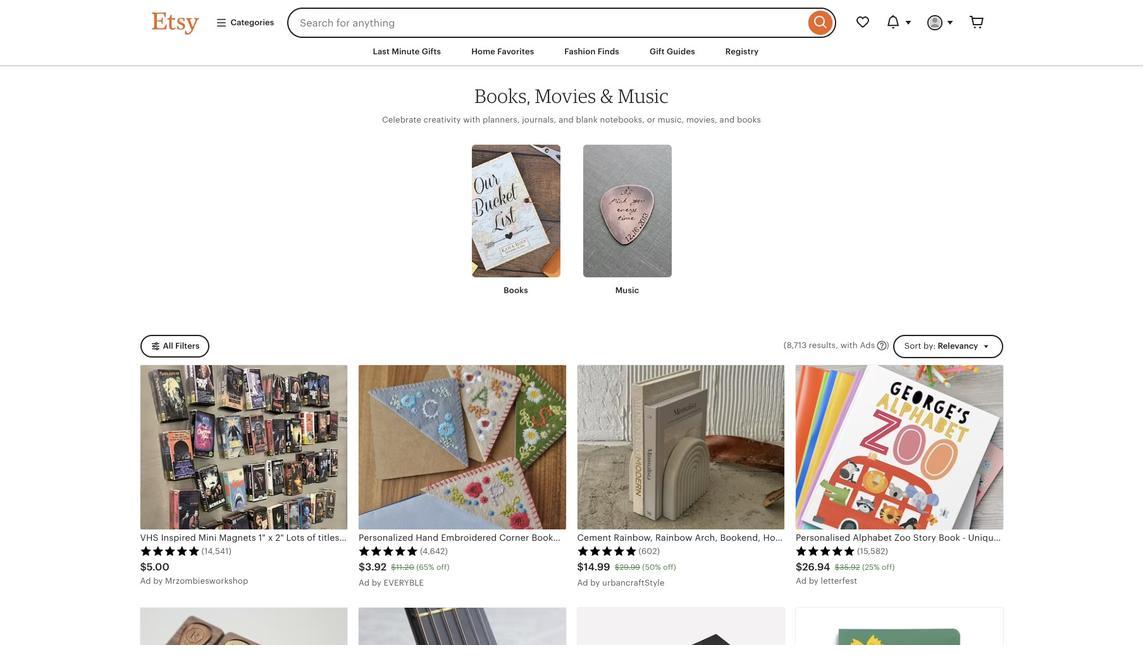 Task type: vqa. For each thing, say whether or not it's contained in the screenshot.
bottommost TERMS
no



Task type: describe. For each thing, give the bounding box(es) containing it.
celebrate creativity with planners, journals, and blank notebooks, or music, movies, and books
[[382, 115, 761, 125]]

categories
[[231, 18, 274, 27]]

$ left 35.92
[[796, 562, 802, 574]]

books
[[737, 115, 761, 125]]

b for 26.94
[[809, 577, 814, 586]]

finds
[[598, 47, 619, 56]]

menu bar containing last minute gifts
[[129, 38, 1014, 67]]

(602)
[[639, 547, 660, 557]]

1 horizontal spatial with
[[841, 341, 858, 351]]

categories button
[[206, 11, 283, 34]]

(65%
[[416, 564, 434, 573]]

personalised alphabet zoo story book - unique christmas gift for babies & young children – perfect xmas eve box or stocking filler image
[[796, 366, 1003, 530]]

of
[[307, 533, 316, 544]]

home favorites link
[[462, 40, 544, 63]]

(25%
[[862, 564, 880, 573]]

minute
[[392, 47, 420, 56]]

gift
[[650, 47, 665, 56]]

d for 14.99
[[583, 579, 588, 588]]

1 and from the left
[[559, 115, 574, 125]]

d for 26.94
[[801, 577, 807, 586]]

vhs
[[140, 533, 159, 544]]

movies
[[535, 84, 596, 108]]

sort by: relevancy
[[904, 341, 978, 351]]

off) for 26.94
[[882, 564, 895, 573]]

3.92
[[365, 562, 387, 574]]

b for 3.92
[[372, 579, 377, 588]]

mrzombiesworkshop
[[165, 577, 248, 586]]

last minute gifts link
[[363, 40, 451, 63]]

registry link
[[716, 40, 768, 63]]

fashion finds link
[[555, 40, 629, 63]]

11.20
[[396, 564, 414, 573]]

&
[[600, 84, 614, 108]]

genre
[[429, 533, 455, 544]]

$ up letterfest
[[835, 564, 840, 573]]

everyble
[[384, 579, 424, 588]]

planners,
[[483, 115, 520, 125]]

(
[[784, 341, 786, 351]]

b for 14.99
[[590, 579, 596, 588]]

notebooks,
[[600, 115, 645, 125]]

fashion
[[565, 47, 596, 56]]

inspired
[[161, 533, 196, 544]]

last
[[373, 47, 390, 56]]

0 horizontal spatial with
[[463, 115, 480, 125]]

all filters
[[163, 342, 200, 351]]

35.92
[[840, 564, 860, 573]]

y inside "$ 5.00 a d b y mrzombiesworkshop"
[[158, 577, 163, 586]]

5.00
[[147, 562, 169, 574]]

$ 26.94 $ 35.92 (25% off) a d b y letterfest
[[796, 562, 895, 586]]

personalized wooden guitar picks box,custom engraved guitar pick box storage,guitar plectrum organizer,music gift for guitarist musician image
[[140, 608, 347, 646]]

journals,
[[522, 115, 556, 125]]

$ left 29.99
[[577, 562, 584, 574]]

cosy nights in coupon book: indoor date ideas for him or her, perfect christmas or valentine's gift, fun couples' token image
[[577, 608, 784, 646]]

cement rainbow,  rainbow arch,  bookend,  home decor , modern photo prop , gift idea,  minimalistic home decor, modern decor, concrete  deco image
[[577, 366, 784, 530]]

a for 26.94
[[796, 577, 802, 586]]

home favorites
[[471, 47, 534, 56]]

filters
[[175, 342, 200, 351]]

ads
[[860, 341, 875, 351]]

a for 14.99
[[577, 579, 583, 588]]

vhs inspired mini magnets 1" x 2"  lots of titles you choose! horror genre titles listing #1
[[140, 533, 523, 544]]

5 out of 5 stars image for 3.92
[[359, 546, 418, 557]]

categories banner
[[129, 0, 1014, 38]]

books link
[[472, 145, 560, 297]]

1"
[[258, 533, 266, 544]]

2"
[[275, 533, 284, 544]]

results,
[[809, 341, 838, 351]]

Search for anything text field
[[287, 8, 805, 38]]

books, movies & music
[[474, 84, 669, 108]]

(4,642)
[[420, 547, 448, 557]]

y for 26.94
[[814, 577, 819, 586]]

off) for 14.99
[[663, 564, 676, 573]]

lots
[[286, 533, 304, 544]]

y for 14.99
[[596, 579, 600, 588]]

music link
[[583, 145, 672, 297]]

5 out of 5 stars image for 26.94
[[796, 546, 855, 557]]

registry
[[725, 47, 759, 56]]



Task type: locate. For each thing, give the bounding box(es) containing it.
26.94
[[802, 562, 830, 574]]

d inside $ 3.92 $ 11.20 (65% off) a d b y everyble
[[364, 579, 370, 588]]

0 vertical spatial music
[[618, 84, 669, 108]]

off) inside $ 3.92 $ 11.20 (65% off) a d b y everyble
[[436, 564, 450, 573]]

3 5 out of 5 stars image from the left
[[577, 546, 637, 557]]

b down the 14.99
[[590, 579, 596, 588]]

titles
[[318, 533, 339, 544]]

1 vertical spatial music
[[615, 286, 639, 296]]

29.99
[[620, 564, 640, 573]]

#1
[[514, 533, 523, 544]]

d down 26.94
[[801, 577, 807, 586]]

none search field inside categories banner
[[287, 8, 836, 38]]

y for 3.92
[[377, 579, 381, 588]]

0 vertical spatial with
[[463, 115, 480, 125]]

b inside "$ 5.00 a d b y mrzombiesworkshop"
[[153, 577, 159, 586]]

all filters button
[[140, 335, 209, 358]]

$ down choose!
[[359, 562, 365, 574]]

a left letterfest
[[796, 577, 802, 586]]

you
[[342, 533, 358, 544]]

$ down vhs
[[140, 562, 147, 574]]

off) right '(25%'
[[882, 564, 895, 573]]

a down vhs
[[140, 577, 146, 586]]

and
[[559, 115, 574, 125], [720, 115, 735, 125]]

b
[[153, 577, 159, 586], [809, 577, 814, 586], [372, 579, 377, 588], [590, 579, 596, 588]]

with
[[463, 115, 480, 125], [841, 341, 858, 351]]

y inside $ 14.99 $ 29.99 (50% off) a d b y urbancraftstyle
[[596, 579, 600, 588]]

d inside "$ 5.00 a d b y mrzombiesworkshop"
[[146, 577, 151, 586]]

d inside $ 14.99 $ 29.99 (50% off) a d b y urbancraftstyle
[[583, 579, 588, 588]]

listing
[[483, 533, 512, 544]]

)
[[886, 341, 889, 351]]

1 horizontal spatial and
[[720, 115, 735, 125]]

y down 3.92
[[377, 579, 381, 588]]

bluemilk little book of pasta exploration of italian noodle shapes read fun facts & phonics board book for baby 0-12 months toddler ages 1-4 image
[[796, 608, 1003, 646]]

1 vertical spatial with
[[841, 341, 858, 351]]

off) right (50%
[[663, 564, 676, 573]]

5 out of 5 stars image for 14.99
[[577, 546, 637, 557]]

celebrate
[[382, 115, 421, 125]]

0 horizontal spatial and
[[559, 115, 574, 125]]

choose!
[[360, 533, 396, 544]]

off) inside "$ 26.94 $ 35.92 (25% off) a d b y letterfest"
[[882, 564, 895, 573]]

(15,582)
[[857, 547, 888, 557]]

b down 5.00
[[153, 577, 159, 586]]

last minute gifts
[[373, 47, 441, 56]]

b inside "$ 26.94 $ 35.92 (25% off) a d b y letterfest"
[[809, 577, 814, 586]]

5 out of 5 stars image for 5.00
[[140, 546, 200, 557]]

blank
[[576, 115, 598, 125]]

d
[[146, 577, 151, 586], [801, 577, 807, 586], [364, 579, 370, 588], [583, 579, 588, 588]]

d down 3.92
[[364, 579, 370, 588]]

a inside "$ 5.00 a d b y mrzombiesworkshop"
[[140, 577, 146, 586]]

y inside $ 3.92 $ 11.20 (65% off) a d b y everyble
[[377, 579, 381, 588]]

y down 26.94
[[814, 577, 819, 586]]

d down 5.00
[[146, 577, 151, 586]]

(50%
[[642, 564, 661, 573]]

d inside "$ 26.94 $ 35.92 (25% off) a d b y letterfest"
[[801, 577, 807, 586]]

music
[[618, 84, 669, 108], [615, 286, 639, 296]]

with left the ads
[[841, 341, 858, 351]]

personalized hand embroidered corner bookmark - 26 letters and 4 seasons - felt triangle page stitched corner bookmark image
[[359, 366, 566, 530]]

a inside $ 3.92 $ 11.20 (65% off) a d b y everyble
[[359, 579, 364, 588]]

a inside "$ 26.94 $ 35.92 (25% off) a d b y letterfest"
[[796, 577, 802, 586]]

4 5 out of 5 stars image from the left
[[796, 546, 855, 557]]

with left planners, at the left of page
[[463, 115, 480, 125]]

$ 3.92 $ 11.20 (65% off) a d b y everyble
[[359, 562, 450, 588]]

y inside "$ 26.94 $ 35.92 (25% off) a d b y letterfest"
[[814, 577, 819, 586]]

b inside $ 3.92 $ 11.20 (65% off) a d b y everyble
[[372, 579, 377, 588]]

by:
[[924, 341, 936, 351]]

vhs inspired mini magnets 1" x 2"  lots of titles you choose! horror genre titles listing #1 image
[[140, 366, 347, 530]]

urbancraftstyle
[[602, 579, 665, 588]]

a left everyble
[[359, 579, 364, 588]]

x
[[268, 533, 273, 544]]

y down the 14.99
[[596, 579, 600, 588]]

gift guides link
[[640, 40, 705, 63]]

5 out of 5 stars image down choose!
[[359, 546, 418, 557]]

off) right (65%
[[436, 564, 450, 573]]

5 out of 5 stars image down inspired
[[140, 546, 200, 557]]

mini
[[198, 533, 217, 544]]

$ 14.99 $ 29.99 (50% off) a d b y urbancraftstyle
[[577, 562, 676, 588]]

all
[[163, 342, 173, 351]]

5 out of 5 stars image up the 14.99
[[577, 546, 637, 557]]

off)
[[436, 564, 450, 573], [663, 564, 676, 573], [882, 564, 895, 573]]

movies,
[[686, 115, 717, 125]]

$ 5.00 a d b y mrzombiesworkshop
[[140, 562, 248, 586]]

1 5 out of 5 stars image from the left
[[140, 546, 200, 557]]

2 and from the left
[[720, 115, 735, 125]]

y down 5.00
[[158, 577, 163, 586]]

0 horizontal spatial off)
[[436, 564, 450, 573]]

creativity
[[424, 115, 461, 125]]

fashion finds
[[565, 47, 619, 56]]

books
[[504, 286, 528, 296]]

d for 3.92
[[364, 579, 370, 588]]

(14,541)
[[201, 547, 231, 557]]

gift guides
[[650, 47, 695, 56]]

5 out of 5 stars image
[[140, 546, 200, 557], [359, 546, 418, 557], [577, 546, 637, 557], [796, 546, 855, 557]]

guides
[[667, 47, 695, 56]]

2 5 out of 5 stars image from the left
[[359, 546, 418, 557]]

$ inside "$ 5.00 a d b y mrzombiesworkshop"
[[140, 562, 147, 574]]

a for 3.92
[[359, 579, 364, 588]]

3 off) from the left
[[882, 564, 895, 573]]

and left blank
[[559, 115, 574, 125]]

b inside $ 14.99 $ 29.99 (50% off) a d b y urbancraftstyle
[[590, 579, 596, 588]]

8,713
[[787, 341, 807, 351]]

a inside $ 14.99 $ 29.99 (50% off) a d b y urbancraftstyle
[[577, 579, 583, 588]]

personalized metal guitar capo with wood grain, custom message, engraved guitar pick, birthday gift, fathers days gift for guitarists image
[[359, 608, 566, 646]]

b down 3.92
[[372, 579, 377, 588]]

b down 26.94
[[809, 577, 814, 586]]

and left books
[[720, 115, 735, 125]]

magnets
[[219, 533, 256, 544]]

off) inside $ 14.99 $ 29.99 (50% off) a d b y urbancraftstyle
[[663, 564, 676, 573]]

$ right the 14.99
[[615, 564, 620, 573]]

2 horizontal spatial off)
[[882, 564, 895, 573]]

music,
[[658, 115, 684, 125]]

relevancy
[[938, 341, 978, 351]]

$ right 3.92
[[391, 564, 396, 573]]

5 out of 5 stars image up 26.94
[[796, 546, 855, 557]]

a left the 'urbancraftstyle'
[[577, 579, 583, 588]]

off) for 3.92
[[436, 564, 450, 573]]

home
[[471, 47, 495, 56]]

horror
[[398, 533, 426, 544]]

titles
[[457, 533, 480, 544]]

gifts
[[422, 47, 441, 56]]

sort
[[904, 341, 921, 351]]

or
[[647, 115, 655, 125]]

menu bar
[[129, 38, 1014, 67]]

a
[[140, 577, 146, 586], [796, 577, 802, 586], [359, 579, 364, 588], [577, 579, 583, 588]]

with ads
[[841, 341, 875, 351]]

favorites
[[497, 47, 534, 56]]

2 off) from the left
[[663, 564, 676, 573]]

1 horizontal spatial off)
[[663, 564, 676, 573]]

d down the 14.99
[[583, 579, 588, 588]]

letterfest
[[821, 577, 857, 586]]

None search field
[[287, 8, 836, 38]]

$
[[140, 562, 147, 574], [359, 562, 365, 574], [577, 562, 584, 574], [796, 562, 802, 574], [391, 564, 396, 573], [615, 564, 620, 573], [835, 564, 840, 573]]

1 off) from the left
[[436, 564, 450, 573]]

books,
[[474, 84, 531, 108]]

14.99
[[584, 562, 610, 574]]

y
[[158, 577, 163, 586], [814, 577, 819, 586], [377, 579, 381, 588], [596, 579, 600, 588]]

( 8,713 results,
[[784, 341, 838, 351]]



